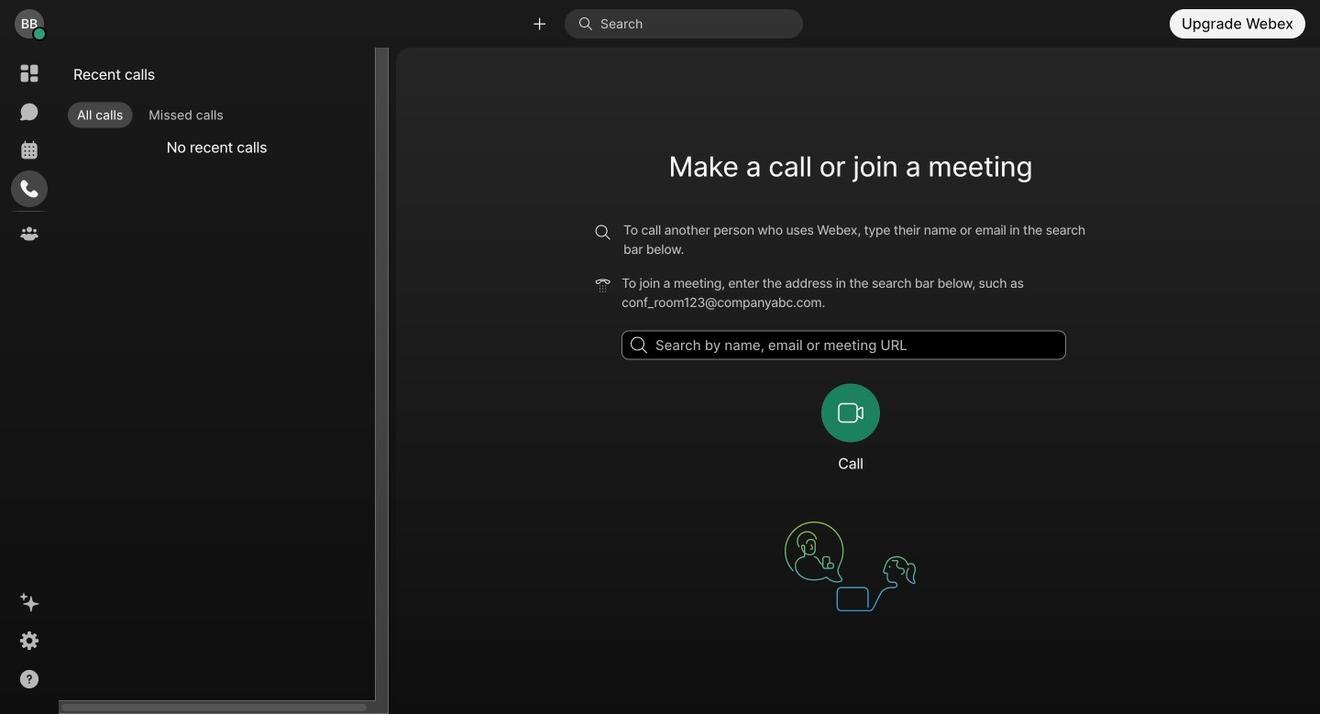 Task type: describe. For each thing, give the bounding box(es) containing it.
webex tab list
[[11, 55, 48, 252]]



Task type: vqa. For each thing, say whether or not it's contained in the screenshot.
tab list
yes



Task type: locate. For each thing, give the bounding box(es) containing it.
navigation
[[0, 48, 59, 714]]

Add people by name or email text field
[[622, 331, 1066, 360]]

search_18 image
[[631, 337, 647, 354]]

tab list
[[64, 102, 381, 130]]



